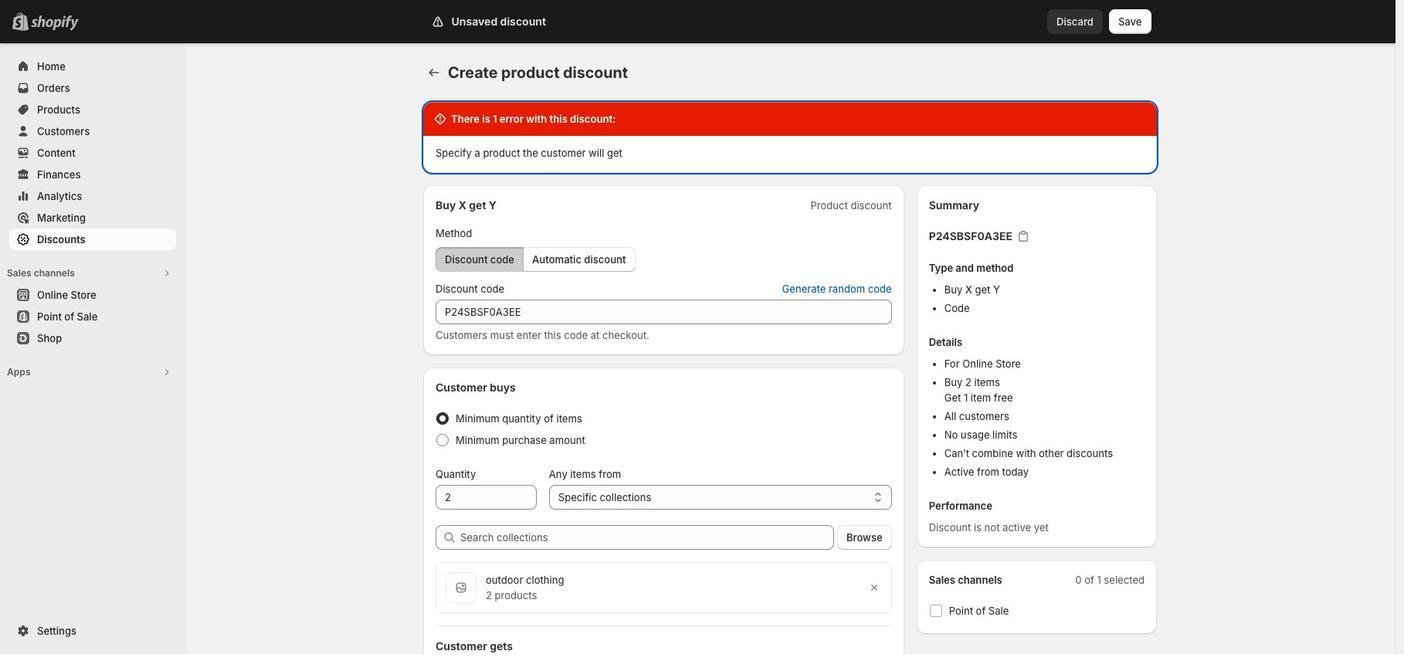 Task type: describe. For each thing, give the bounding box(es) containing it.
Search collections text field
[[460, 525, 834, 550]]



Task type: locate. For each thing, give the bounding box(es) containing it.
None text field
[[436, 485, 537, 510]]

None text field
[[436, 300, 892, 324]]

shopify image
[[31, 15, 79, 31]]



